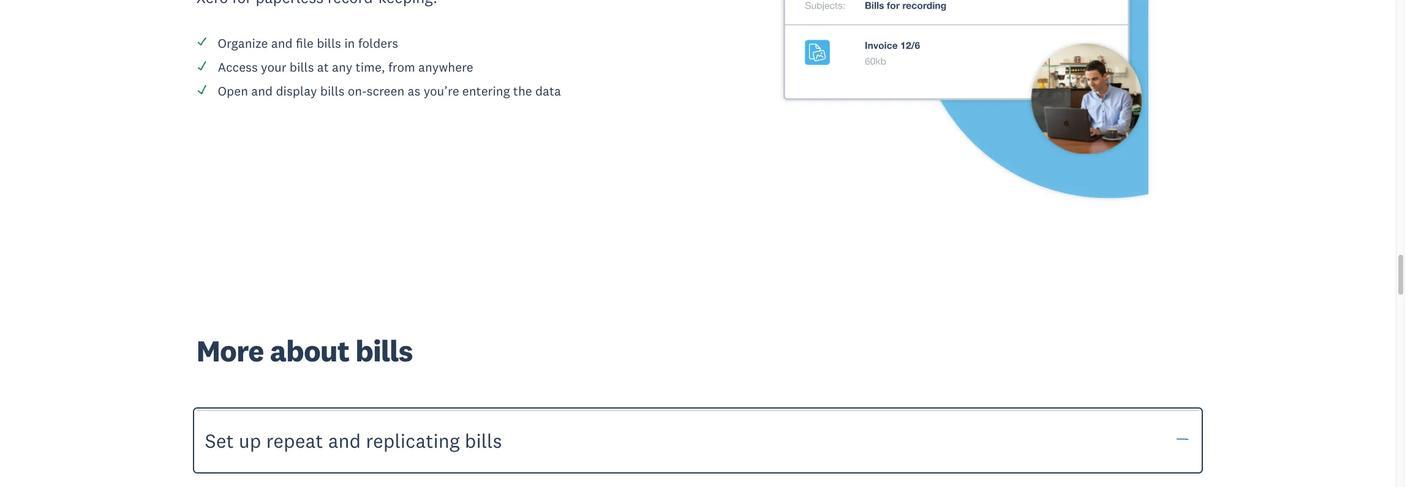 Task type: vqa. For each thing, say whether or not it's contained in the screenshot.
THE 'AND' to the top
yes



Task type: locate. For each thing, give the bounding box(es) containing it.
set up repeat and replicating bills button
[[196, 410, 1200, 472]]

your
[[261, 59, 287, 75]]

bills
[[317, 35, 341, 51], [290, 59, 314, 75], [320, 82, 345, 99], [356, 332, 413, 370], [465, 428, 502, 453]]

and left "file" at the top left
[[271, 35, 293, 51]]

included image up included icon
[[196, 36, 207, 47]]

file
[[296, 35, 314, 51]]

set up repeat and replicating bills element
[[196, 472, 1200, 487]]

display
[[276, 82, 317, 99]]

set up repeat and replicating bills
[[205, 428, 502, 453]]

open
[[218, 82, 248, 99]]

2 included image from the top
[[196, 84, 207, 95]]

and down your
[[251, 82, 273, 99]]

included image for organize and file bills in folders
[[196, 36, 207, 47]]

up
[[239, 428, 261, 453]]

open and display bills on-screen as you're entering the data
[[218, 82, 561, 99]]

1 included image from the top
[[196, 36, 207, 47]]

2 vertical spatial and
[[328, 428, 361, 453]]

screen
[[367, 82, 405, 99]]

organize and file bills in folders
[[218, 35, 398, 51]]

1 vertical spatial and
[[251, 82, 273, 99]]

repeat
[[266, 428, 323, 453]]

access
[[218, 59, 258, 75]]

included image for open and display bills on-screen as you're entering the data
[[196, 84, 207, 95]]

and right the repeat
[[328, 428, 361, 453]]

1 vertical spatial included image
[[196, 84, 207, 95]]

organize
[[218, 35, 268, 51]]

time,
[[356, 59, 385, 75]]

at
[[317, 59, 329, 75]]

included image down included icon
[[196, 84, 207, 95]]

and
[[271, 35, 293, 51], [251, 82, 273, 99], [328, 428, 361, 453]]

about
[[270, 332, 349, 370]]

bills inside dropdown button
[[465, 428, 502, 453]]

included image
[[196, 36, 207, 47], [196, 84, 207, 95]]

more
[[196, 332, 264, 370]]

replicating
[[366, 428, 460, 453]]

0 vertical spatial included image
[[196, 36, 207, 47]]

you're
[[424, 82, 459, 99]]

0 vertical spatial and
[[271, 35, 293, 51]]

a bill that's been emailed to the business's xero inbox is stored in the files library. image
[[711, 0, 1200, 214], [711, 0, 1200, 214]]



Task type: describe. For each thing, give the bounding box(es) containing it.
the
[[513, 82, 532, 99]]

in
[[344, 35, 355, 51]]

and for organize
[[271, 35, 293, 51]]

folders
[[358, 35, 398, 51]]

any
[[332, 59, 353, 75]]

as
[[408, 82, 421, 99]]

more about bills
[[196, 332, 413, 370]]

anywhere
[[419, 59, 473, 75]]

data
[[536, 82, 561, 99]]

on-
[[348, 82, 367, 99]]

set
[[205, 428, 234, 453]]

from
[[388, 59, 415, 75]]

entering
[[463, 82, 510, 99]]

and for open
[[251, 82, 273, 99]]

and inside dropdown button
[[328, 428, 361, 453]]

access your bills at any time, from anywhere
[[218, 59, 473, 75]]

included image
[[196, 60, 207, 71]]



